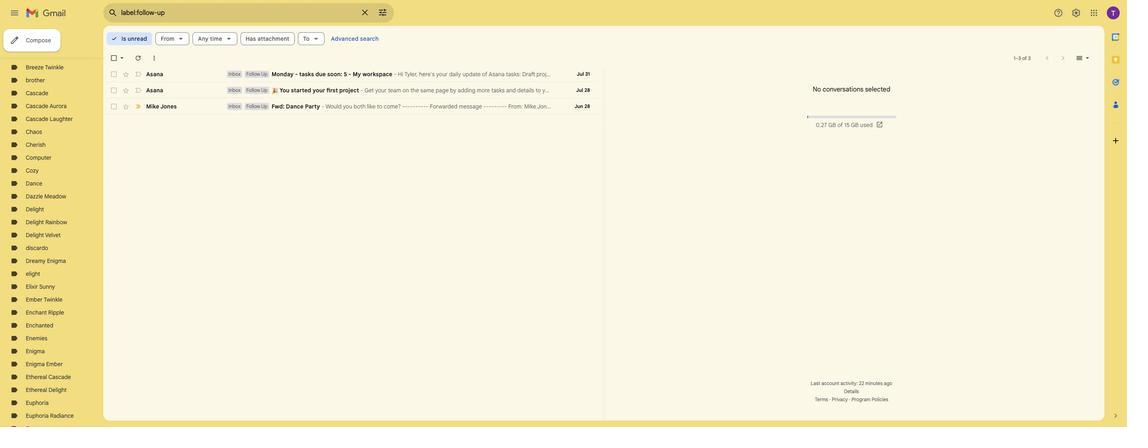 Task type: describe. For each thing, give the bounding box(es) containing it.
policies
[[872, 397, 888, 403]]

1 horizontal spatial your
[[436, 71, 448, 78]]

jul for jul 31
[[577, 71, 584, 77]]

2 3 from the left
[[1028, 55, 1031, 61]]

ember twinkle link
[[26, 296, 63, 304]]

elight
[[26, 270, 40, 278]]

delight for delight velvet
[[26, 232, 44, 239]]

mike
[[146, 103, 159, 110]]

0.27 gb of 15 gb used
[[816, 122, 873, 129]]

aurora
[[50, 103, 67, 110]]

delight for the delight link
[[26, 206, 44, 213]]

chaos link
[[26, 128, 42, 136]]

euphoria for euphoria radiance
[[26, 413, 49, 420]]

cozy link
[[26, 167, 39, 174]]

workspace
[[363, 71, 392, 78]]

last account activity: 22 minutes ago details terms · privacy · program policies
[[811, 381, 892, 403]]

1 vertical spatial your
[[313, 87, 325, 94]]

any time button
[[193, 32, 237, 45]]

program policies link
[[852, 397, 888, 403]]

asana for jul 31
[[146, 71, 163, 78]]

conversations
[[823, 86, 864, 94]]

2 follow up from the top
[[246, 87, 268, 93]]

attachment
[[258, 35, 289, 42]]

twinkle for breeze twinkle
[[45, 64, 64, 71]]

jun
[[575, 103, 583, 109]]

terms link
[[815, 397, 828, 403]]

computer
[[26, 154, 52, 161]]

1 vertical spatial of
[[482, 71, 487, 78]]

delight velvet
[[26, 232, 61, 239]]

cascade laughter
[[26, 115, 73, 123]]

dance link
[[26, 180, 42, 187]]

tasks:
[[506, 71, 521, 78]]

enchanted
[[26, 322, 53, 329]]

1 – 3 of 3
[[1014, 55, 1031, 61]]

28 for asana
[[584, 87, 590, 93]]

cascade up the ethereal delight
[[48, 374, 71, 381]]

jones
[[160, 103, 177, 110]]

inbox for monday - tasks due soon: 5 - my workspace - hi tyler, here's your daily update of asana tasks: draft project brief,  schedule kickoff meeting,
[[229, 71, 241, 77]]

monday
[[272, 71, 294, 78]]

no
[[813, 86, 821, 94]]

due
[[315, 71, 326, 78]]

0 vertical spatial project
[[537, 71, 555, 78]]

clear search image
[[357, 4, 373, 21]]

ethereal delight link
[[26, 387, 67, 394]]

fwd: dance party -
[[272, 103, 326, 110]]

ethereal cascade
[[26, 374, 71, 381]]

ethereal delight
[[26, 387, 67, 394]]

settings image
[[1071, 8, 1081, 18]]

2 up from the top
[[261, 87, 268, 93]]

no conversations selected
[[813, 86, 890, 94]]

daily
[[449, 71, 461, 78]]

laughter
[[50, 115, 73, 123]]

cascade for cascade laughter
[[26, 115, 48, 123]]

up for monday - tasks due soon: 5 - my workspace - hi tyler, here's your daily update of asana tasks: draft project brief,  schedule kickoff meeting,
[[261, 71, 268, 77]]

22
[[859, 381, 864, 387]]

started
[[291, 87, 311, 94]]

ethereal for ethereal cascade
[[26, 374, 47, 381]]

1 row from the top
[[103, 66, 638, 82]]

any
[[198, 35, 209, 42]]

unread
[[128, 35, 147, 42]]

inbox for fwd: dance party -
[[229, 103, 241, 109]]

jul 28
[[576, 87, 590, 93]]

jul 31
[[577, 71, 590, 77]]

last
[[811, 381, 820, 387]]

my
[[353, 71, 361, 78]]

kickoff
[[596, 71, 613, 78]]

toggle split pane mode image
[[1076, 54, 1084, 62]]

brief,
[[556, 71, 569, 78]]

advanced search
[[331, 35, 379, 42]]

tyler,
[[404, 71, 418, 78]]

elixir
[[26, 283, 38, 291]]

privacy
[[832, 397, 848, 403]]

euphoria radiance
[[26, 413, 74, 420]]

0 horizontal spatial project
[[339, 87, 359, 94]]

0 horizontal spatial dance
[[26, 180, 42, 187]]

time
[[210, 35, 222, 42]]

draft
[[522, 71, 535, 78]]

breeze
[[26, 64, 44, 71]]

meadow
[[44, 193, 66, 200]]

asana left tasks:
[[489, 71, 505, 78]]

jul for jul 28
[[576, 87, 583, 93]]

is unread button
[[107, 32, 152, 45]]

cherish link
[[26, 141, 46, 149]]

Search mail text field
[[121, 9, 355, 17]]

soon:
[[327, 71, 342, 78]]

cascade for cascade aurora
[[26, 103, 48, 110]]

cascade link
[[26, 90, 48, 97]]

2 horizontal spatial of
[[1022, 55, 1027, 61]]

enchanted link
[[26, 322, 53, 329]]

follow up for monday
[[246, 71, 268, 77]]

schedule
[[571, 71, 595, 78]]

delight link
[[26, 206, 44, 213]]

euphoria for euphoria link
[[26, 400, 49, 407]]

- right 5
[[349, 71, 351, 78]]

to button
[[298, 32, 325, 45]]

elixir sunny link
[[26, 283, 55, 291]]

details link
[[844, 389, 859, 395]]

cozy
[[26, 167, 39, 174]]

- down my
[[359, 87, 365, 94]]

5
[[344, 71, 347, 78]]

compose button
[[3, 29, 61, 52]]



Task type: vqa. For each thing, say whether or not it's contained in the screenshot.
the bottommost new
no



Task type: locate. For each thing, give the bounding box(es) containing it.
ethereal cascade link
[[26, 374, 71, 381]]

gmail image
[[26, 5, 70, 21]]

dance right the 'fwd:' at the left of page
[[286, 103, 304, 110]]

project
[[537, 71, 555, 78], [339, 87, 359, 94]]

enchant ripple link
[[26, 309, 64, 317]]

1 up from the top
[[261, 71, 268, 77]]

twinkle
[[45, 64, 64, 71], [44, 296, 63, 304]]

2 row from the top
[[103, 82, 596, 99]]

ember twinkle
[[26, 296, 63, 304]]

chaos
[[26, 128, 42, 136]]

row containing mike jones
[[103, 99, 596, 115]]

2 vertical spatial enigma
[[26, 361, 45, 368]]

discardo link
[[26, 245, 48, 252]]

search mail image
[[106, 6, 120, 20]]

15
[[844, 122, 850, 129]]

follow up for fwd:
[[246, 103, 268, 109]]

3 inbox from the top
[[229, 103, 241, 109]]

more image
[[150, 54, 158, 62]]

follow left 🎉 icon
[[246, 87, 260, 93]]

follow up
[[246, 71, 268, 77], [246, 87, 268, 93], [246, 103, 268, 109]]

privacy link
[[832, 397, 848, 403]]

cascade down cascade link
[[26, 103, 48, 110]]

enigma for enigma link
[[26, 348, 45, 355]]

cherish
[[26, 141, 46, 149]]

1 horizontal spatial 3
[[1028, 55, 1031, 61]]

twinkle for ember twinkle
[[44, 296, 63, 304]]

ethereal
[[26, 374, 47, 381], [26, 387, 47, 394]]

- left 'tasks'
[[295, 71, 298, 78]]

elixir sunny
[[26, 283, 55, 291]]

2 vertical spatial follow up
[[246, 103, 268, 109]]

None checkbox
[[110, 70, 118, 78]]

0 vertical spatial up
[[261, 71, 268, 77]]

0 vertical spatial your
[[436, 71, 448, 78]]

no conversations selected main content
[[103, 26, 1105, 421]]

up left the 'fwd:' at the left of page
[[261, 103, 268, 109]]

rainbow
[[45, 219, 67, 226]]

1 horizontal spatial ·
[[849, 397, 850, 403]]

dreamy enigma
[[26, 258, 66, 265]]

cascade down brother link
[[26, 90, 48, 97]]

enigma down enemies
[[26, 348, 45, 355]]

ethereal up euphoria link
[[26, 387, 47, 394]]

has
[[246, 35, 256, 42]]

gb right '15'
[[851, 122, 859, 129]]

delight velvet link
[[26, 232, 61, 239]]

enigma for enigma ember
[[26, 361, 45, 368]]

None checkbox
[[110, 54, 118, 62], [110, 86, 118, 94], [110, 103, 118, 111], [110, 54, 118, 62], [110, 86, 118, 94], [110, 103, 118, 111]]

your
[[436, 71, 448, 78], [313, 87, 325, 94]]

elight link
[[26, 270, 40, 278]]

0 vertical spatial dance
[[286, 103, 304, 110]]

your left first
[[313, 87, 325, 94]]

navigation containing compose
[[0, 26, 103, 428]]

0 vertical spatial 28
[[584, 87, 590, 93]]

you
[[280, 87, 290, 94]]

up left 🎉 icon
[[261, 87, 268, 93]]

asana up mike
[[146, 87, 163, 94]]

31
[[585, 71, 590, 77]]

0 horizontal spatial ember
[[26, 296, 43, 304]]

1 vertical spatial inbox
[[229, 87, 241, 93]]

mike jones
[[146, 103, 177, 110]]

cascade aurora
[[26, 103, 67, 110]]

1 vertical spatial follow up
[[246, 87, 268, 93]]

0 horizontal spatial your
[[313, 87, 325, 94]]

ember up enchant
[[26, 296, 43, 304]]

0.27
[[816, 122, 827, 129]]

2 gb from the left
[[851, 122, 859, 129]]

3 row from the top
[[103, 99, 596, 115]]

of right update
[[482, 71, 487, 78]]

0 vertical spatial follow up
[[246, 71, 268, 77]]

1 ethereal from the top
[[26, 374, 47, 381]]

1
[[1014, 55, 1015, 61]]

enemies link
[[26, 335, 47, 342]]

ethereal down enigma ember link
[[26, 374, 47, 381]]

enigma ember
[[26, 361, 63, 368]]

first
[[327, 87, 338, 94]]

asana for jul 28
[[146, 87, 163, 94]]

1 vertical spatial follow
[[246, 87, 260, 93]]

2 ethereal from the top
[[26, 387, 47, 394]]

0 horizontal spatial 3
[[1018, 55, 1021, 61]]

2 vertical spatial inbox
[[229, 103, 241, 109]]

delight down ethereal cascade link
[[49, 387, 67, 394]]

2 inbox from the top
[[229, 87, 241, 93]]

0 vertical spatial inbox
[[229, 71, 241, 77]]

3 right 1
[[1018, 55, 1021, 61]]

1 vertical spatial jul
[[576, 87, 583, 93]]

28 right jun
[[584, 103, 590, 109]]

1 horizontal spatial ember
[[46, 361, 63, 368]]

- right the party
[[322, 103, 324, 110]]

any time
[[198, 35, 222, 42]]

0 vertical spatial enigma
[[47, 258, 66, 265]]

advanced
[[331, 35, 359, 42]]

enemies
[[26, 335, 47, 342]]

cascade
[[26, 90, 48, 97], [26, 103, 48, 110], [26, 115, 48, 123], [48, 374, 71, 381]]

ember
[[26, 296, 43, 304], [46, 361, 63, 368]]

none checkbox inside no conversations selected main content
[[110, 70, 118, 78]]

3 follow from the top
[[246, 103, 260, 109]]

cascade up chaos
[[26, 115, 48, 123]]

up
[[261, 71, 268, 77], [261, 87, 268, 93], [261, 103, 268, 109]]

0 vertical spatial jul
[[577, 71, 584, 77]]

of left '15'
[[838, 122, 843, 129]]

1 vertical spatial enigma
[[26, 348, 45, 355]]

twinkle right breeze
[[45, 64, 64, 71]]

3 follow up from the top
[[246, 103, 268, 109]]

1 vertical spatial ethereal
[[26, 387, 47, 394]]

from button
[[156, 32, 190, 45]]

1 vertical spatial 28
[[584, 103, 590, 109]]

28 for mike jones
[[584, 103, 590, 109]]

dance up 'dazzle'
[[26, 180, 42, 187]]

follow for monday - tasks due soon: 5 - my workspace - hi tyler, here's your daily update of asana tasks: draft project brief,  schedule kickoff meeting,
[[246, 71, 260, 77]]

euphoria
[[26, 400, 49, 407], [26, 413, 49, 420]]

monday - tasks due soon: 5 - my workspace - hi tyler, here's your daily update of asana tasks: draft project brief,  schedule kickoff meeting,
[[272, 71, 638, 78]]

jul
[[577, 71, 584, 77], [576, 87, 583, 93]]

None search field
[[103, 3, 394, 23]]

gb right 0.27
[[828, 122, 836, 129]]

follow for fwd: dance party -
[[246, 103, 260, 109]]

ripple
[[48, 309, 64, 317]]

28 down 31 at the right top
[[584, 87, 590, 93]]

· right "terms" "link"
[[829, 397, 831, 403]]

row
[[103, 66, 638, 82], [103, 82, 596, 99], [103, 99, 596, 115]]

ethereal for ethereal delight
[[26, 387, 47, 394]]

ember up ethereal cascade link
[[46, 361, 63, 368]]

1 3 from the left
[[1018, 55, 1021, 61]]

main menu image
[[10, 8, 19, 18]]

1 vertical spatial up
[[261, 87, 268, 93]]

0 vertical spatial follow
[[246, 71, 260, 77]]

follow up left the 'fwd:' at the left of page
[[246, 103, 268, 109]]

activity:
[[841, 381, 858, 387]]

delight up "discardo" link
[[26, 232, 44, 239]]

2 28 from the top
[[584, 103, 590, 109]]

2 vertical spatial up
[[261, 103, 268, 109]]

delight
[[26, 206, 44, 213], [26, 219, 44, 226], [26, 232, 44, 239], [49, 387, 67, 394]]

delight down 'dazzle'
[[26, 206, 44, 213]]

project down 5
[[339, 87, 359, 94]]

cascade for cascade link
[[26, 90, 48, 97]]

breeze twinkle link
[[26, 64, 64, 71]]

enigma right 'dreamy'
[[47, 258, 66, 265]]

3 right –
[[1028, 55, 1031, 61]]

follow left the 'fwd:' at the left of page
[[246, 103, 260, 109]]

dreamy
[[26, 258, 46, 265]]

cascade aurora link
[[26, 103, 67, 110]]

euphoria down euphoria link
[[26, 413, 49, 420]]

selected
[[865, 86, 890, 94]]

hi
[[398, 71, 403, 78]]

meeting,
[[614, 71, 637, 78]]

of right –
[[1022, 55, 1027, 61]]

follow up left monday
[[246, 71, 268, 77]]

from
[[161, 35, 175, 42]]

refresh image
[[134, 54, 142, 62]]

follow link to manage storage image
[[876, 121, 884, 129]]

details
[[844, 389, 859, 395]]

project right draft
[[537, 71, 555, 78]]

navigation
[[0, 26, 103, 428]]

ago
[[884, 381, 892, 387]]

1 horizontal spatial project
[[537, 71, 555, 78]]

1 28 from the top
[[584, 87, 590, 93]]

0 vertical spatial twinkle
[[45, 64, 64, 71]]

velvet
[[45, 232, 61, 239]]

up left monday
[[261, 71, 268, 77]]

- left the hi
[[394, 71, 397, 78]]

twinkle up the ripple
[[44, 296, 63, 304]]

support image
[[1054, 8, 1063, 18]]

your left the daily
[[436, 71, 448, 78]]

jul up jun
[[576, 87, 583, 93]]

breeze twinkle
[[26, 64, 64, 71]]

advanced search options image
[[375, 4, 391, 21]]

advanced search button
[[328, 31, 382, 46]]

2 vertical spatial of
[[838, 122, 843, 129]]

minutes
[[865, 381, 883, 387]]

1 · from the left
[[829, 397, 831, 403]]

0 horizontal spatial of
[[482, 71, 487, 78]]

1 euphoria from the top
[[26, 400, 49, 407]]

update
[[463, 71, 481, 78]]

has attachment
[[246, 35, 289, 42]]

1 vertical spatial project
[[339, 87, 359, 94]]

tab list
[[1105, 26, 1127, 398]]

discardo
[[26, 245, 48, 252]]

radiance
[[50, 413, 74, 420]]

2 vertical spatial follow
[[246, 103, 260, 109]]

follow up left 🎉 icon
[[246, 87, 268, 93]]

account
[[822, 381, 839, 387]]

0 horizontal spatial gb
[[828, 122, 836, 129]]

dreamy enigma link
[[26, 258, 66, 265]]

0 vertical spatial ember
[[26, 296, 43, 304]]

0 vertical spatial of
[[1022, 55, 1027, 61]]

has attachment button
[[240, 32, 295, 45]]

enigma down enigma link
[[26, 361, 45, 368]]

1 vertical spatial dance
[[26, 180, 42, 187]]

3 up from the top
[[261, 103, 268, 109]]

delight down the delight link
[[26, 219, 44, 226]]

2 euphoria from the top
[[26, 413, 49, 420]]

1 vertical spatial ember
[[46, 361, 63, 368]]

1 gb from the left
[[828, 122, 836, 129]]

brother link
[[26, 77, 45, 84]]

0 vertical spatial ethereal
[[26, 374, 47, 381]]

row down search at the left top of page
[[103, 66, 638, 82]]

1 vertical spatial twinkle
[[44, 296, 63, 304]]

dance inside row
[[286, 103, 304, 110]]

euphoria down the ethereal delight
[[26, 400, 49, 407]]

row down first
[[103, 99, 596, 115]]

🎉 image
[[272, 88, 278, 94]]

1 vertical spatial euphoria
[[26, 413, 49, 420]]

is unread
[[122, 35, 147, 42]]

follow left monday
[[246, 71, 260, 77]]

· down details link
[[849, 397, 850, 403]]

–
[[1015, 55, 1018, 61]]

1 follow up from the top
[[246, 71, 268, 77]]

up for fwd: dance party -
[[261, 103, 268, 109]]

1 horizontal spatial of
[[838, 122, 843, 129]]

1 follow from the top
[[246, 71, 260, 77]]

1 horizontal spatial dance
[[286, 103, 304, 110]]

delight for delight rainbow
[[26, 219, 44, 226]]

computer link
[[26, 154, 52, 161]]

cascade laughter link
[[26, 115, 73, 123]]

brother
[[26, 77, 45, 84]]

dance
[[286, 103, 304, 110], [26, 180, 42, 187]]

enigma ember link
[[26, 361, 63, 368]]

jul left 31 at the right top
[[577, 71, 584, 77]]

euphoria radiance link
[[26, 413, 74, 420]]

28
[[584, 87, 590, 93], [584, 103, 590, 109]]

asana down "more" icon
[[146, 71, 163, 78]]

terms
[[815, 397, 828, 403]]

2 · from the left
[[849, 397, 850, 403]]

1 horizontal spatial gb
[[851, 122, 859, 129]]

0 vertical spatial euphoria
[[26, 400, 49, 407]]

1 inbox from the top
[[229, 71, 241, 77]]

2 follow from the top
[[246, 87, 260, 93]]

0 horizontal spatial ·
[[829, 397, 831, 403]]

enigma
[[47, 258, 66, 265], [26, 348, 45, 355], [26, 361, 45, 368]]

row down 5
[[103, 82, 596, 99]]



